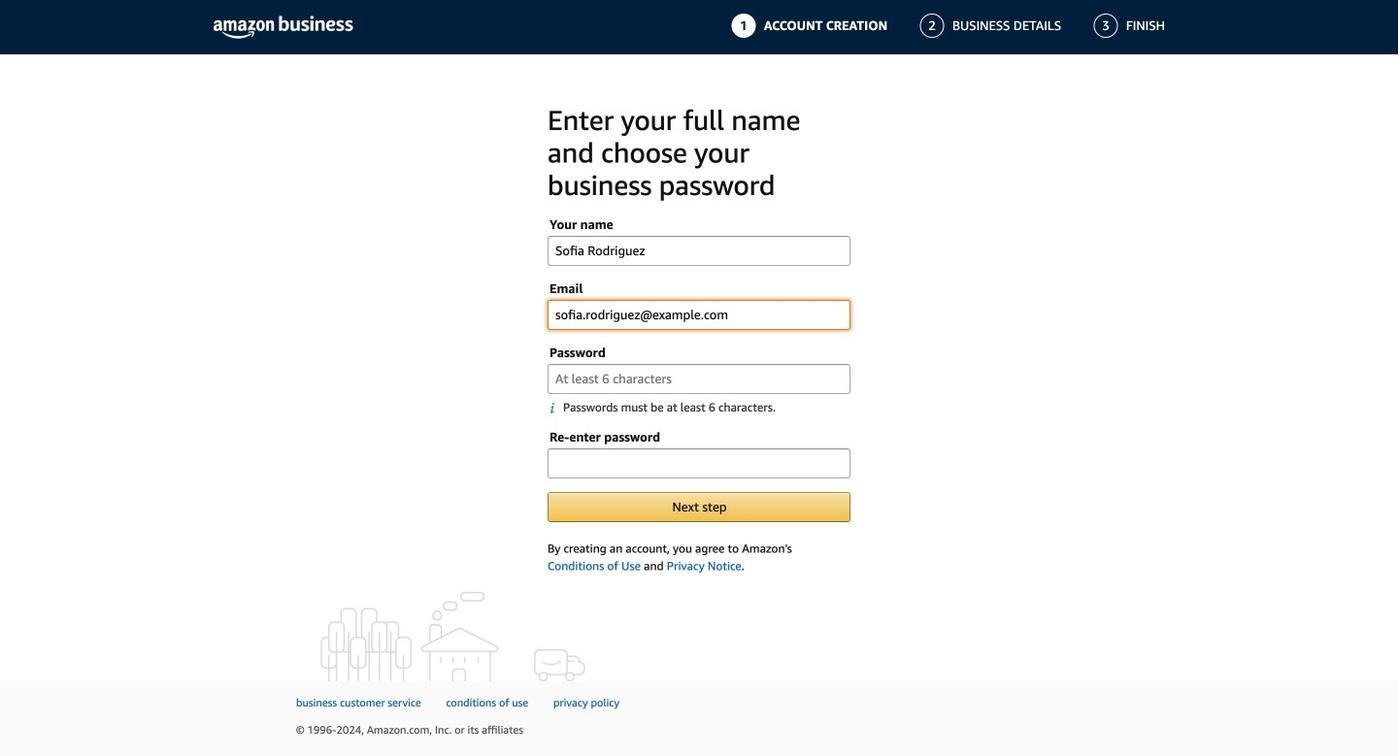 Task type: locate. For each thing, give the bounding box(es) containing it.
None email field
[[548, 300, 851, 330]]

None submit
[[549, 493, 850, 522]]

None password field
[[548, 449, 851, 479]]

At least 6 characters password field
[[548, 364, 851, 394]]



Task type: vqa. For each thing, say whether or not it's contained in the screenshot.
option at the top left of the page
no



Task type: describe. For each thing, give the bounding box(es) containing it.
alert image
[[550, 402, 563, 415]]

First and last name text field
[[548, 236, 851, 266]]



